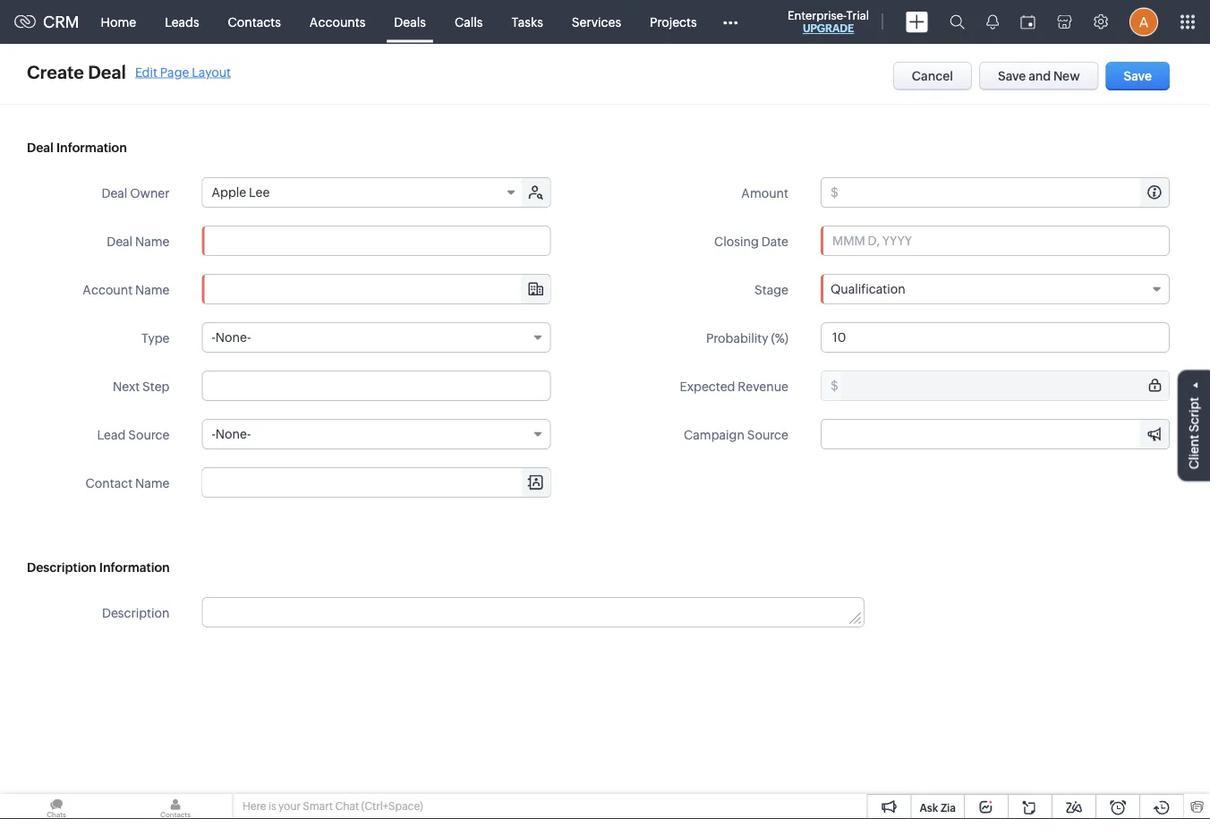 Task type: locate. For each thing, give the bounding box(es) containing it.
- right lead source
[[212, 427, 216, 441]]

$ right amount
[[831, 185, 839, 200]]

0 vertical spatial $
[[831, 185, 839, 200]]

1 vertical spatial -none-
[[212, 427, 251, 441]]

information
[[56, 141, 127, 155], [99, 560, 170, 575]]

deal owner
[[102, 186, 170, 200]]

crm
[[43, 13, 79, 31]]

2 $ from the top
[[831, 379, 839, 393]]

name
[[135, 234, 170, 248], [135, 282, 170, 297], [135, 476, 170, 490]]

1 vertical spatial description
[[102, 606, 170, 620]]

calendar image
[[1021, 15, 1036, 29]]

2 -none- from the top
[[212, 427, 251, 441]]

deal information
[[27, 141, 127, 155]]

cancel
[[912, 69, 953, 83]]

deal down 'create'
[[27, 141, 54, 155]]

client
[[1187, 435, 1201, 469]]

1 vertical spatial $
[[831, 379, 839, 393]]

source
[[128, 427, 170, 442], [747, 427, 789, 442]]

profile element
[[1119, 0, 1169, 43]]

None field
[[203, 275, 550, 303], [822, 420, 1169, 449], [203, 468, 550, 497], [203, 275, 550, 303], [822, 420, 1169, 449], [203, 468, 550, 497]]

0 vertical spatial information
[[56, 141, 127, 155]]

step
[[142, 379, 170, 393]]

lead
[[97, 427, 126, 442]]

0 vertical spatial -none- field
[[202, 322, 551, 353]]

0 vertical spatial name
[[135, 234, 170, 248]]

1 horizontal spatial source
[[747, 427, 789, 442]]

expected revenue
[[680, 379, 789, 393]]

1 vertical spatial name
[[135, 282, 170, 297]]

-none- for lead source
[[212, 427, 251, 441]]

save button
[[1106, 62, 1170, 90]]

0 vertical spatial -
[[212, 330, 216, 345]]

2 -none- field from the top
[[202, 419, 551, 449]]

script
[[1187, 397, 1201, 432]]

0 horizontal spatial save
[[998, 69, 1026, 83]]

revenue
[[738, 379, 789, 393]]

$ right revenue
[[831, 379, 839, 393]]

save down profile image on the top of page
[[1124, 69, 1152, 83]]

closing date
[[714, 234, 789, 248]]

1 - from the top
[[212, 330, 216, 345]]

description information
[[27, 560, 170, 575]]

MMM D, YYYY text field
[[821, 226, 1170, 256]]

-None- field
[[202, 322, 551, 353], [202, 419, 551, 449]]

account
[[83, 282, 133, 297]]

description
[[27, 560, 96, 575], [102, 606, 170, 620]]

home
[[101, 15, 136, 29]]

deal left owner
[[102, 186, 127, 200]]

create
[[27, 62, 84, 82]]

(%)
[[771, 331, 789, 345]]

-none-
[[212, 330, 251, 345], [212, 427, 251, 441]]

and
[[1029, 69, 1051, 83]]

probability (%)
[[706, 331, 789, 345]]

campaign
[[684, 427, 745, 442]]

deals link
[[380, 0, 440, 43]]

2 vertical spatial name
[[135, 476, 170, 490]]

$
[[831, 185, 839, 200], [831, 379, 839, 393]]

your
[[278, 800, 301, 812]]

None text field
[[202, 226, 551, 256], [821, 322, 1170, 353], [203, 468, 550, 497], [202, 226, 551, 256], [821, 322, 1170, 353], [203, 468, 550, 497]]

1 $ from the top
[[831, 185, 839, 200]]

client script
[[1187, 397, 1201, 469]]

lee
[[249, 185, 270, 200]]

ask
[[920, 802, 938, 814]]

chat
[[335, 800, 359, 812]]

information up "deal owner"
[[56, 141, 127, 155]]

1 horizontal spatial description
[[102, 606, 170, 620]]

tasks
[[512, 15, 543, 29]]

Qualification field
[[821, 274, 1170, 304]]

contacts link
[[214, 0, 295, 43]]

save and new button
[[979, 62, 1099, 90]]

(ctrl+space)
[[361, 800, 423, 812]]

name down owner
[[135, 234, 170, 248]]

2 none- from the top
[[216, 427, 251, 441]]

probability
[[706, 331, 769, 345]]

0 vertical spatial -none-
[[212, 330, 251, 345]]

1 save from the left
[[998, 69, 1026, 83]]

chats image
[[0, 794, 113, 819]]

calls
[[455, 15, 483, 29]]

save
[[998, 69, 1026, 83], [1124, 69, 1152, 83]]

1 vertical spatial information
[[99, 560, 170, 575]]

0 horizontal spatial description
[[27, 560, 96, 575]]

2 name from the top
[[135, 282, 170, 297]]

edit
[[135, 65, 158, 79]]

2 save from the left
[[1124, 69, 1152, 83]]

page
[[160, 65, 189, 79]]

name right account
[[135, 282, 170, 297]]

information for deal information
[[56, 141, 127, 155]]

2 - from the top
[[212, 427, 216, 441]]

1 name from the top
[[135, 234, 170, 248]]

type
[[141, 331, 170, 345]]

1 vertical spatial none-
[[216, 427, 251, 441]]

save for save
[[1124, 69, 1152, 83]]

none- for type
[[216, 330, 251, 345]]

3 name from the top
[[135, 476, 170, 490]]

services
[[572, 15, 621, 29]]

- for type
[[212, 330, 216, 345]]

2 source from the left
[[747, 427, 789, 442]]

deal up the account name
[[107, 234, 133, 248]]

save left "and"
[[998, 69, 1026, 83]]

none-
[[216, 330, 251, 345], [216, 427, 251, 441]]

1 none- from the top
[[216, 330, 251, 345]]

1 horizontal spatial save
[[1124, 69, 1152, 83]]

None text field
[[841, 178, 1169, 207], [203, 275, 550, 303], [202, 371, 551, 401], [841, 372, 1169, 400], [822, 420, 1169, 449], [203, 598, 864, 627], [841, 178, 1169, 207], [203, 275, 550, 303], [202, 371, 551, 401], [841, 372, 1169, 400], [822, 420, 1169, 449], [203, 598, 864, 627]]

-
[[212, 330, 216, 345], [212, 427, 216, 441]]

0 horizontal spatial source
[[128, 427, 170, 442]]

here is your smart chat (ctrl+space)
[[243, 800, 423, 812]]

1 source from the left
[[128, 427, 170, 442]]

information down contact name on the left bottom
[[99, 560, 170, 575]]

0 vertical spatial description
[[27, 560, 96, 575]]

1 -none- from the top
[[212, 330, 251, 345]]

Other Modules field
[[711, 8, 750, 36]]

stage
[[755, 282, 789, 297]]

deal
[[88, 62, 126, 82], [27, 141, 54, 155], [102, 186, 127, 200], [107, 234, 133, 248]]

source right lead
[[128, 427, 170, 442]]

name right contact
[[135, 476, 170, 490]]

1 -none- field from the top
[[202, 322, 551, 353]]

deal for deal name
[[107, 234, 133, 248]]

0 vertical spatial none-
[[216, 330, 251, 345]]

1 vertical spatial -
[[212, 427, 216, 441]]

deals
[[394, 15, 426, 29]]

save inside button
[[998, 69, 1026, 83]]

source down revenue
[[747, 427, 789, 442]]

signals image
[[987, 14, 999, 30]]

- right type
[[212, 330, 216, 345]]

save inside button
[[1124, 69, 1152, 83]]

1 vertical spatial -none- field
[[202, 419, 551, 449]]

profile image
[[1130, 8, 1158, 36]]



Task type: describe. For each thing, give the bounding box(es) containing it.
create menu element
[[895, 0, 939, 43]]

save for save and new
[[998, 69, 1026, 83]]

leads
[[165, 15, 199, 29]]

$ for amount
[[831, 185, 839, 200]]

account name
[[83, 282, 170, 297]]

leads link
[[151, 0, 214, 43]]

accounts link
[[295, 0, 380, 43]]

-none- field for type
[[202, 322, 551, 353]]

contact name
[[86, 476, 170, 490]]

ask zia
[[920, 802, 956, 814]]

contact
[[86, 476, 133, 490]]

lead source
[[97, 427, 170, 442]]

projects link
[[636, 0, 711, 43]]

new
[[1054, 69, 1080, 83]]

projects
[[650, 15, 697, 29]]

search image
[[950, 14, 965, 30]]

source for campaign source
[[747, 427, 789, 442]]

services link
[[558, 0, 636, 43]]

deal for deal owner
[[102, 186, 127, 200]]

next
[[113, 379, 140, 393]]

name for account name
[[135, 282, 170, 297]]

enterprise-
[[788, 9, 847, 22]]

information for description information
[[99, 560, 170, 575]]

save and new
[[998, 69, 1080, 83]]

campaign source
[[684, 427, 789, 442]]

closing
[[714, 234, 759, 248]]

apple
[[212, 185, 246, 200]]

create menu image
[[906, 11, 928, 33]]

zia
[[941, 802, 956, 814]]

contacts image
[[119, 794, 232, 819]]

-none- for type
[[212, 330, 251, 345]]

description for description information
[[27, 560, 96, 575]]

accounts
[[310, 15, 366, 29]]

$ for expected revenue
[[831, 379, 839, 393]]

-none- field for lead source
[[202, 419, 551, 449]]

deal left edit
[[88, 62, 126, 82]]

cancel button
[[893, 62, 972, 90]]

is
[[268, 800, 276, 812]]

enterprise-trial upgrade
[[788, 9, 869, 34]]

- for lead source
[[212, 427, 216, 441]]

calls link
[[440, 0, 497, 43]]

edit page layout link
[[135, 65, 231, 79]]

crm link
[[14, 13, 79, 31]]

Apple Lee field
[[203, 178, 523, 207]]

layout
[[192, 65, 231, 79]]

home link
[[86, 0, 151, 43]]

trial
[[847, 9, 869, 22]]

signals element
[[976, 0, 1010, 44]]

tasks link
[[497, 0, 558, 43]]

owner
[[130, 186, 170, 200]]

search element
[[939, 0, 976, 44]]

deal name
[[107, 234, 170, 248]]

apple lee
[[212, 185, 270, 200]]

qualification
[[831, 282, 906, 296]]

amount
[[742, 186, 789, 200]]

smart
[[303, 800, 333, 812]]

date
[[762, 234, 789, 248]]

here
[[243, 800, 266, 812]]

deal for deal information
[[27, 141, 54, 155]]

description for description
[[102, 606, 170, 620]]

source for lead source
[[128, 427, 170, 442]]

name for contact name
[[135, 476, 170, 490]]

next step
[[113, 379, 170, 393]]

name for deal name
[[135, 234, 170, 248]]

upgrade
[[803, 22, 854, 34]]

none- for lead source
[[216, 427, 251, 441]]

contacts
[[228, 15, 281, 29]]

expected
[[680, 379, 735, 393]]

create deal edit page layout
[[27, 62, 231, 82]]



Task type: vqa. For each thing, say whether or not it's contained in the screenshot.
the CRM LINK
yes



